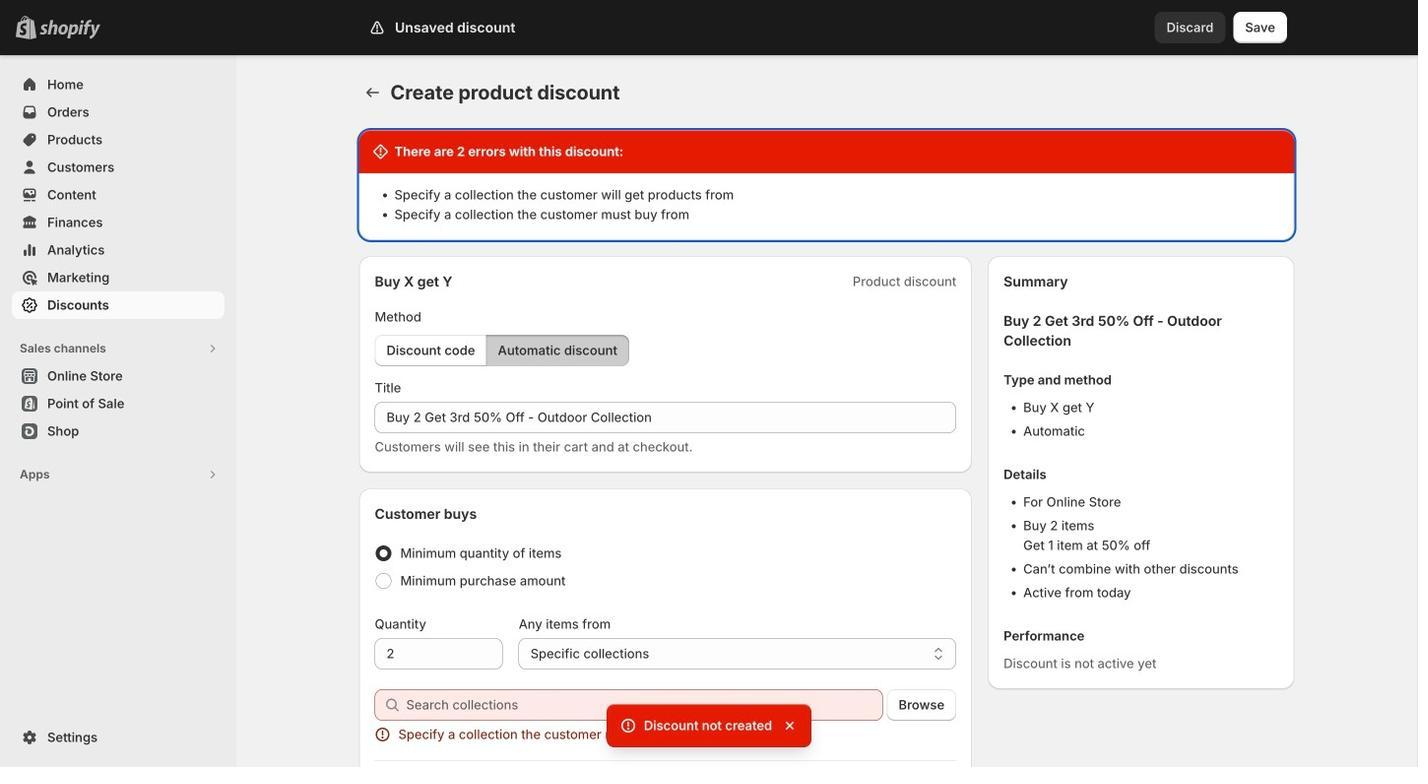 Task type: describe. For each thing, give the bounding box(es) containing it.
shopify image
[[39, 19, 100, 39]]

Search collections text field
[[406, 689, 883, 721]]



Task type: locate. For each thing, give the bounding box(es) containing it.
None text field
[[375, 402, 956, 433], [375, 638, 503, 670], [375, 402, 956, 433], [375, 638, 503, 670]]



Task type: vqa. For each thing, say whether or not it's contained in the screenshot.
text field
yes



